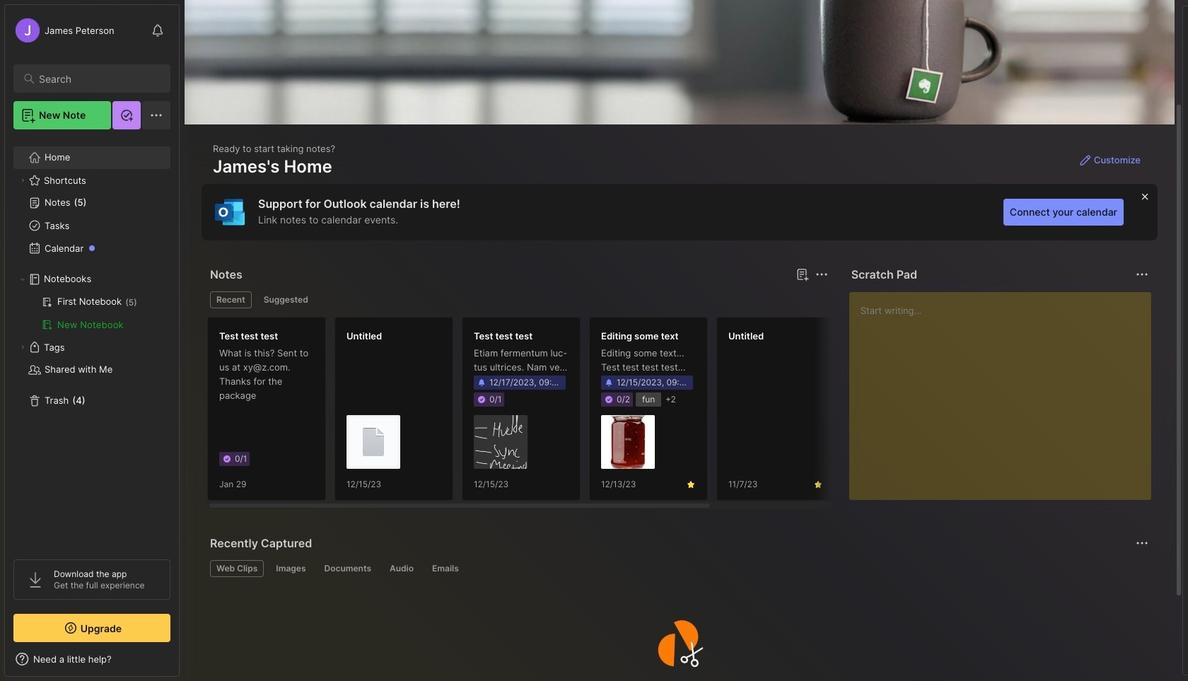 Task type: locate. For each thing, give the bounding box(es) containing it.
2 more actions field from the left
[[1133, 265, 1153, 284]]

1 vertical spatial tab list
[[210, 560, 1147, 577]]

2 horizontal spatial thumbnail image
[[602, 416, 655, 469]]

More actions field
[[812, 265, 832, 284], [1133, 265, 1153, 284]]

Search text field
[[39, 72, 158, 86]]

None search field
[[39, 70, 158, 87]]

expand tags image
[[18, 343, 27, 352]]

row group
[[207, 317, 972, 510]]

3 thumbnail image from the left
[[602, 416, 655, 469]]

expand notebooks image
[[18, 275, 27, 284]]

tab list
[[210, 292, 826, 309], [210, 560, 1147, 577]]

main element
[[0, 0, 184, 681]]

0 horizontal spatial thumbnail image
[[347, 415, 401, 469]]

group
[[13, 291, 170, 336]]

click to collapse image
[[179, 655, 189, 672]]

1 tab list from the top
[[210, 292, 826, 309]]

Account field
[[13, 16, 114, 45]]

0 horizontal spatial more actions field
[[812, 265, 832, 284]]

thumbnail image
[[347, 415, 401, 469], [474, 416, 528, 469], [602, 416, 655, 469]]

0 vertical spatial tab list
[[210, 292, 826, 309]]

Start writing… text field
[[861, 292, 1151, 489]]

tree
[[5, 138, 179, 547]]

1 more actions field from the left
[[812, 265, 832, 284]]

2 tab list from the top
[[210, 560, 1147, 577]]

1 horizontal spatial more actions field
[[1133, 265, 1153, 284]]

1 horizontal spatial thumbnail image
[[474, 416, 528, 469]]

tab
[[210, 292, 252, 309], [257, 292, 315, 309], [210, 560, 264, 577], [270, 560, 312, 577], [318, 560, 378, 577], [384, 560, 420, 577], [426, 560, 465, 577]]



Task type: describe. For each thing, give the bounding box(es) containing it.
more actions image
[[1134, 266, 1151, 283]]

tree inside main element
[[5, 138, 179, 547]]

more actions image
[[814, 266, 831, 283]]

2 thumbnail image from the left
[[474, 416, 528, 469]]

WHAT'S NEW field
[[5, 648, 179, 671]]

none search field inside main element
[[39, 70, 158, 87]]

group inside tree
[[13, 291, 170, 336]]

1 thumbnail image from the left
[[347, 415, 401, 469]]



Task type: vqa. For each thing, say whether or not it's contained in the screenshot.
1st 'thumbnail'
yes



